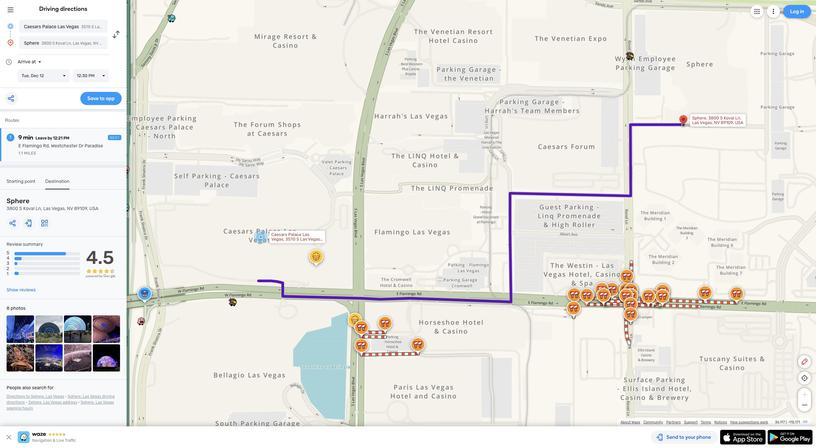 Task type: vqa. For each thing, say whether or not it's contained in the screenshot.
location to the left
no



Task type: locate. For each thing, give the bounding box(es) containing it.
0 horizontal spatial vegas,
[[52, 206, 66, 211]]

sphere
[[24, 40, 39, 46], [7, 197, 30, 205]]

0 vertical spatial 89109,
[[99, 41, 112, 46]]

|
[[786, 420, 787, 424]]

vegas inside sphere, las vegas driving directions
[[90, 394, 101, 399]]

2 horizontal spatial nv
[[715, 120, 720, 125]]

sphere, inside sphere, las vegas driving directions
[[68, 394, 82, 399]]

sphere 3800 s koval ln, las vegas, nv 89109, usa down caesars palace las vegas 'button'
[[24, 40, 120, 46]]

2 horizontal spatial 3800
[[709, 115, 720, 120]]

image 2 of sphere, las vegas image
[[35, 315, 63, 343]]

5 4 3 2 1
[[7, 250, 9, 277]]

12:21
[[53, 136, 63, 140]]

-
[[788, 420, 790, 424]]

dr
[[79, 143, 84, 149]]

las inside sphere, las vegas opening hours
[[96, 400, 102, 405]]

arrive at
[[18, 59, 36, 65]]

sphere, for sphere, 3800 s koval ln, las vegas, nv 89109, usa
[[693, 115, 708, 120]]

suggestions
[[739, 420, 760, 424]]

12:30 pm
[[77, 73, 95, 78]]

2 vertical spatial usa
[[89, 206, 98, 211]]

2 horizontal spatial s
[[721, 115, 723, 120]]

0 vertical spatial usa
[[112, 41, 120, 46]]

1 horizontal spatial directions
[[60, 5, 87, 12]]

0 vertical spatial sphere
[[24, 40, 39, 46]]

1
[[10, 135, 11, 140], [7, 271, 9, 277]]

0 vertical spatial s
[[52, 41, 55, 46]]

2 horizontal spatial ln,
[[736, 115, 742, 120]]

0 vertical spatial 3800
[[42, 41, 51, 46]]

0 horizontal spatial ln,
[[36, 206, 42, 211]]

how suggestions work link
[[731, 420, 769, 424]]

sphere, for sphere, las vegas driving directions
[[68, 394, 82, 399]]

to
[[26, 394, 30, 399]]

2 vertical spatial 89109,
[[74, 206, 88, 211]]

1 vertical spatial sphere
[[7, 197, 30, 205]]

directions down directions in the bottom left of the page
[[7, 400, 25, 405]]

sphere down caesars
[[24, 40, 39, 46]]

1 vertical spatial pm
[[64, 136, 69, 140]]

notices link
[[715, 420, 728, 424]]

3800
[[42, 41, 51, 46], [709, 115, 720, 120], [7, 206, 18, 211]]

zoom in image
[[801, 391, 809, 398]]

s
[[52, 41, 55, 46], [721, 115, 723, 120], [19, 206, 22, 211]]

2 horizontal spatial usa
[[735, 120, 744, 125]]

1 inside the 5 4 3 2 1
[[7, 271, 9, 277]]

0 horizontal spatial nv
[[67, 206, 73, 211]]

0 horizontal spatial 1
[[7, 271, 9, 277]]

pm
[[89, 73, 95, 78], [64, 136, 69, 140]]

89109, inside sphere, 3800 s koval ln, las vegas, nv 89109, usa
[[721, 120, 734, 125]]

1 left 9
[[10, 135, 11, 140]]

directions
[[7, 394, 25, 399]]

also
[[22, 385, 31, 391]]

sphere, las vegas opening hours
[[7, 400, 114, 411]]

sphere, inside sphere, 3800 s koval ln, las vegas, nv 89109, usa
[[693, 115, 708, 120]]

0 horizontal spatial 89109,
[[74, 206, 88, 211]]

nv inside sphere, 3800 s koval ln, las vegas, nv 89109, usa
[[715, 120, 720, 125]]

vegas,
[[80, 41, 92, 46], [700, 120, 714, 125], [52, 206, 66, 211]]

usa
[[112, 41, 120, 46], [735, 120, 744, 125], [89, 206, 98, 211]]

2 horizontal spatial 89109,
[[721, 120, 734, 125]]

2 vertical spatial vegas,
[[52, 206, 66, 211]]

vegas inside caesars palace las vegas 'button'
[[66, 24, 79, 30]]

vegas
[[66, 24, 79, 30], [53, 394, 64, 399], [90, 394, 101, 399], [51, 400, 62, 405], [103, 400, 114, 405]]

directions to sphere, las vegas link
[[7, 394, 64, 399]]

sphere, inside sphere, las vegas opening hours
[[81, 400, 95, 405]]

1 vertical spatial directions
[[7, 400, 25, 405]]

sphere, las vegas address
[[28, 400, 77, 405]]

0 vertical spatial directions
[[60, 5, 87, 12]]

1 vertical spatial sphere 3800 s koval ln, las vegas, nv 89109, usa
[[7, 197, 98, 211]]

koval
[[56, 41, 65, 46], [724, 115, 735, 120], [23, 206, 34, 211]]

pm inside 9 min leave by 12:21 pm
[[64, 136, 69, 140]]

las inside 'button'
[[58, 24, 65, 30]]

1 vertical spatial 89109,
[[721, 120, 734, 125]]

tue, dec 12 list box
[[18, 69, 70, 82]]

support
[[685, 420, 698, 424]]

navigation & live traffic
[[32, 438, 76, 443]]

link image
[[803, 419, 808, 424]]

sphere,
[[693, 115, 708, 120], [31, 394, 45, 399], [68, 394, 82, 399], [28, 400, 42, 405], [81, 400, 95, 405]]

sphere, for sphere, las vegas opening hours
[[81, 400, 95, 405]]

2 vertical spatial 3800
[[7, 206, 18, 211]]

1.1
[[18, 151, 23, 156]]

1 vertical spatial koval
[[724, 115, 735, 120]]

1 vertical spatial ln,
[[736, 115, 742, 120]]

1 horizontal spatial 3800
[[42, 41, 51, 46]]

directions
[[60, 5, 87, 12], [7, 400, 25, 405]]

1 horizontal spatial vegas,
[[80, 41, 92, 46]]

0 horizontal spatial pm
[[64, 136, 69, 140]]

x image
[[5, 433, 13, 441]]

89109,
[[99, 41, 112, 46], [721, 120, 734, 125], [74, 206, 88, 211]]

opening
[[7, 406, 21, 411]]

1 vertical spatial nv
[[715, 120, 720, 125]]

1 horizontal spatial ln,
[[66, 41, 72, 46]]

current location image
[[7, 22, 14, 30]]

pm right 12:30
[[89, 73, 95, 78]]

sphere down starting point button
[[7, 197, 30, 205]]

arrive
[[18, 59, 30, 65]]

1 vertical spatial 3800
[[709, 115, 720, 120]]

e
[[18, 143, 21, 149]]

1 horizontal spatial s
[[52, 41, 55, 46]]

2 vertical spatial koval
[[23, 206, 34, 211]]

summary
[[23, 242, 43, 247]]

vegas, inside sphere, 3800 s koval ln, las vegas, nv 89109, usa
[[700, 120, 714, 125]]

1 vertical spatial s
[[721, 115, 723, 120]]

1 horizontal spatial koval
[[56, 41, 65, 46]]

12:30 pm list box
[[73, 69, 109, 82]]

about waze link
[[621, 420, 641, 424]]

0 horizontal spatial koval
[[23, 206, 34, 211]]

support link
[[685, 420, 698, 424]]

vegas for sphere, las vegas driving directions
[[90, 394, 101, 399]]

driving
[[39, 5, 59, 12]]

1 vertical spatial usa
[[735, 120, 744, 125]]

las
[[58, 24, 65, 30], [73, 41, 79, 46], [693, 120, 700, 125], [43, 206, 51, 211], [46, 394, 52, 399], [83, 394, 89, 399], [43, 400, 50, 405], [96, 400, 102, 405]]

show
[[7, 287, 18, 293]]

2 vertical spatial ln,
[[36, 206, 42, 211]]

people also search for
[[7, 385, 54, 391]]

driving
[[102, 394, 115, 399]]

2 horizontal spatial vegas,
[[700, 120, 714, 125]]

sphere 3800 s koval ln, las vegas, nv 89109, usa
[[24, 40, 120, 46], [7, 197, 98, 211]]

work
[[761, 420, 769, 424]]

pencil image
[[801, 358, 809, 366]]

partners link
[[667, 420, 681, 424]]

show reviews
[[7, 287, 36, 293]]

1 vertical spatial vegas,
[[700, 120, 714, 125]]

0 vertical spatial 1
[[10, 135, 11, 140]]

directions up caesars palace las vegas 'button'
[[60, 5, 87, 12]]

review
[[7, 242, 22, 247]]

live
[[56, 438, 64, 443]]

0 vertical spatial koval
[[56, 41, 65, 46]]

partners
[[667, 420, 681, 424]]

rd,
[[43, 143, 50, 149]]

2 horizontal spatial koval
[[724, 115, 735, 120]]

0 horizontal spatial 3800
[[7, 206, 18, 211]]

9 min leave by 12:21 pm
[[18, 134, 69, 141]]

0 horizontal spatial directions
[[7, 400, 25, 405]]

pm up 'westchester'
[[64, 136, 69, 140]]

2 vertical spatial s
[[19, 206, 22, 211]]

1 horizontal spatial nv
[[93, 41, 98, 46]]

photos
[[11, 306, 26, 311]]

1 vertical spatial 1
[[7, 271, 9, 277]]

1 horizontal spatial 89109,
[[99, 41, 112, 46]]

image 7 of sphere, las vegas image
[[64, 344, 91, 372]]

&
[[53, 438, 56, 443]]

las inside sphere, 3800 s koval ln, las vegas, nv 89109, usa
[[693, 120, 700, 125]]

1 horizontal spatial pm
[[89, 73, 95, 78]]

palace
[[42, 24, 56, 30]]

1 down 3
[[7, 271, 9, 277]]

community link
[[644, 420, 664, 424]]

waze
[[632, 420, 641, 424]]

koval inside sphere, 3800 s koval ln, las vegas, nv 89109, usa
[[724, 115, 735, 120]]

0 vertical spatial pm
[[89, 73, 95, 78]]

vegas inside sphere, las vegas opening hours
[[103, 400, 114, 405]]

image 4 of sphere, las vegas image
[[93, 315, 120, 343]]

sphere 3800 s koval ln, las vegas, nv 89109, usa down 'destination' button
[[7, 197, 98, 211]]

nv
[[93, 41, 98, 46], [715, 120, 720, 125], [67, 206, 73, 211]]



Task type: describe. For each thing, give the bounding box(es) containing it.
zoom out image
[[801, 401, 809, 409]]

e flamingo rd, westchester dr paradise 1.1 miles
[[18, 143, 103, 156]]

miles
[[24, 151, 36, 156]]

2
[[7, 266, 9, 272]]

sphere, las vegas opening hours link
[[7, 400, 114, 411]]

destination
[[45, 179, 70, 184]]

caesars
[[24, 24, 41, 30]]

sphere, las vegas driving directions
[[7, 394, 115, 405]]

36.117
[[776, 420, 786, 424]]

115.171
[[790, 420, 801, 424]]

0 vertical spatial ln,
[[66, 41, 72, 46]]

search
[[32, 385, 47, 391]]

caesars palace las vegas button
[[19, 20, 108, 33]]

for
[[48, 385, 54, 391]]

sphere, las vegas address link
[[28, 400, 77, 405]]

how
[[731, 420, 738, 424]]

las inside sphere, las vegas driving directions
[[83, 394, 89, 399]]

best
[[110, 136, 119, 140]]

s inside sphere, 3800 s koval ln, las vegas, nv 89109, usa
[[721, 115, 723, 120]]

2 vertical spatial nv
[[67, 206, 73, 211]]

image 6 of sphere, las vegas image
[[35, 344, 63, 372]]

vegas for sphere, las vegas address
[[51, 400, 62, 405]]

by
[[48, 136, 52, 140]]

sphere, for sphere, las vegas address
[[28, 400, 42, 405]]

paradise
[[85, 143, 103, 149]]

starting point
[[7, 179, 35, 184]]

terms
[[701, 420, 712, 424]]

9
[[18, 134, 22, 141]]

location image
[[7, 39, 14, 47]]

flamingo
[[22, 143, 42, 149]]

directions inside sphere, las vegas driving directions
[[7, 400, 25, 405]]

vegas for sphere, las vegas opening hours
[[103, 400, 114, 405]]

usa inside sphere, 3800 s koval ln, las vegas, nv 89109, usa
[[735, 120, 744, 125]]

caesars palace las vegas
[[24, 24, 79, 30]]

1 horizontal spatial usa
[[112, 41, 120, 46]]

traffic
[[65, 438, 76, 443]]

tue,
[[22, 73, 30, 78]]

3800 inside sphere, 3800 s koval ln, las vegas, nv 89109, usa
[[709, 115, 720, 120]]

reviews
[[19, 287, 36, 293]]

people
[[7, 385, 21, 391]]

image 1 of sphere, las vegas image
[[7, 315, 34, 343]]

3
[[7, 261, 9, 266]]

westchester
[[51, 143, 78, 149]]

terms link
[[701, 420, 712, 424]]

0 vertical spatial vegas,
[[80, 41, 92, 46]]

about
[[621, 420, 631, 424]]

0 vertical spatial sphere 3800 s koval ln, las vegas, nv 89109, usa
[[24, 40, 120, 46]]

destination button
[[45, 179, 70, 189]]

address
[[63, 400, 77, 405]]

community
[[644, 420, 664, 424]]

0 horizontal spatial usa
[[89, 206, 98, 211]]

about waze community partners support terms notices how suggestions work
[[621, 420, 769, 424]]

1 horizontal spatial 1
[[10, 135, 11, 140]]

4.5
[[86, 247, 114, 269]]

leave
[[36, 136, 47, 140]]

8
[[7, 306, 9, 311]]

driving directions
[[39, 5, 87, 12]]

ln, inside sphere, 3800 s koval ln, las vegas, nv 89109, usa
[[736, 115, 742, 120]]

8 photos
[[7, 306, 26, 311]]

tue, dec 12
[[22, 73, 44, 78]]

point
[[25, 179, 35, 184]]

navigation
[[32, 438, 52, 443]]

routes
[[5, 118, 19, 123]]

36.117 | -115.171
[[776, 420, 801, 424]]

sphere, 3800 s koval ln, las vegas, nv 89109, usa
[[693, 115, 744, 125]]

min
[[23, 134, 33, 141]]

starting
[[7, 179, 23, 184]]

5
[[7, 250, 9, 256]]

notices
[[715, 420, 728, 424]]

directions to sphere, las vegas
[[7, 394, 64, 399]]

sphere inside sphere 3800 s koval ln, las vegas, nv 89109, usa
[[7, 197, 30, 205]]

at
[[32, 59, 36, 65]]

dec
[[31, 73, 39, 78]]

0 horizontal spatial s
[[19, 206, 22, 211]]

4
[[7, 255, 9, 261]]

12
[[40, 73, 44, 78]]

image 8 of sphere, las vegas image
[[93, 344, 120, 372]]

image 3 of sphere, las vegas image
[[64, 315, 91, 343]]

clock image
[[5, 58, 13, 66]]

image 5 of sphere, las vegas image
[[7, 344, 34, 372]]

starting point button
[[7, 179, 35, 189]]

0 vertical spatial nv
[[93, 41, 98, 46]]

12:30
[[77, 73, 88, 78]]

pm inside 12:30 pm list box
[[89, 73, 95, 78]]

sphere, las vegas driving directions link
[[7, 394, 115, 405]]

review summary
[[7, 242, 43, 247]]



